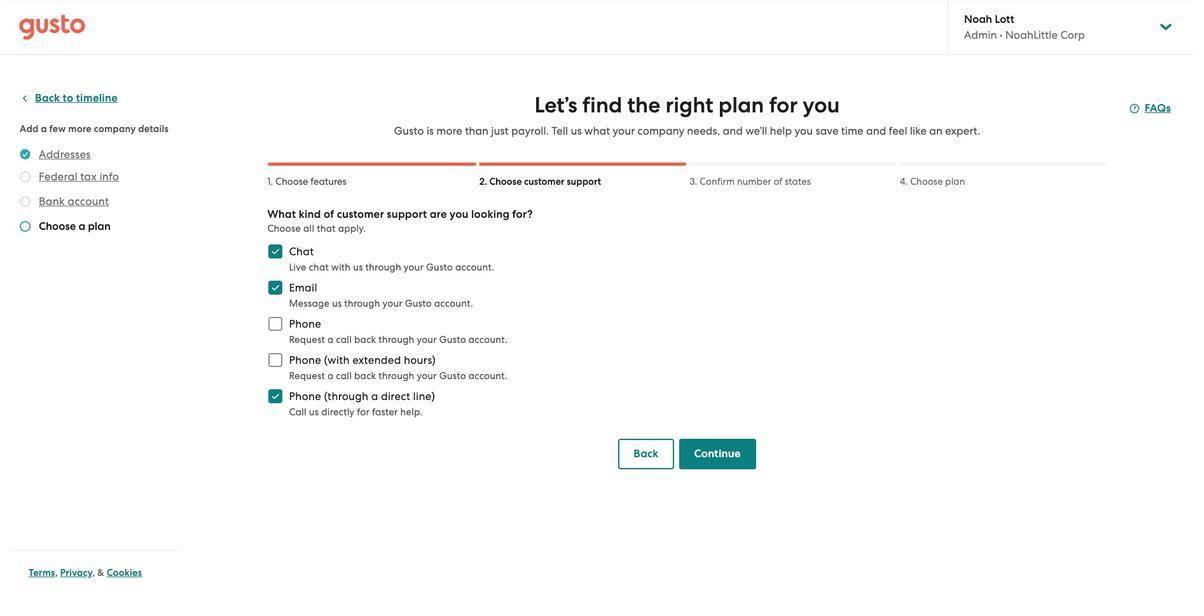 Task type: locate. For each thing, give the bounding box(es) containing it.
1 phone from the top
[[289, 318, 321, 331]]

you
[[803, 92, 840, 118], [795, 125, 813, 137], [450, 208, 469, 221]]

than
[[465, 125, 489, 137]]

a down account
[[78, 220, 85, 233]]

faqs button
[[1130, 101, 1171, 116]]

choose a plan list
[[20, 147, 176, 237]]

Phone checkbox
[[261, 310, 289, 338]]

2 phone from the top
[[289, 354, 321, 367]]

you for for
[[803, 92, 840, 118]]

of
[[774, 176, 783, 188], [324, 208, 334, 221]]

0 horizontal spatial company
[[94, 123, 136, 135]]

your down what kind of customer support are you looking for? choose all that apply. on the left top of the page
[[404, 262, 424, 273]]

choose features
[[275, 176, 347, 188]]

2 request a call back through your gusto account. from the top
[[289, 371, 507, 382]]

1 request a call back through your gusto account. from the top
[[289, 335, 507, 346]]

apply.
[[338, 223, 366, 235]]

phone left (with
[[289, 354, 321, 367]]

help
[[770, 125, 792, 137]]

choose
[[275, 176, 308, 188], [489, 176, 522, 188], [910, 176, 943, 188], [39, 220, 76, 233], [267, 223, 301, 235]]

check image
[[20, 172, 31, 183]]

account.
[[455, 262, 494, 273], [434, 298, 473, 310], [469, 335, 507, 346], [469, 371, 507, 382]]

through
[[365, 262, 401, 273], [344, 298, 380, 310], [379, 335, 414, 346], [379, 371, 414, 382]]

call for phone (with extended hours)
[[336, 371, 352, 382]]

1 vertical spatial phone
[[289, 354, 321, 367]]

2 vertical spatial phone
[[289, 391, 321, 403]]

us right tell
[[571, 125, 582, 137]]

2 back from the top
[[354, 371, 376, 382]]

noah
[[964, 13, 992, 26]]

we'll
[[746, 125, 767, 137]]

request a call back through your gusto account. up extended
[[289, 335, 507, 346]]

phone (through a direct line)
[[289, 391, 435, 403]]

company down the
[[638, 125, 684, 137]]

2 call from the top
[[336, 371, 352, 382]]

request up (with
[[289, 335, 325, 346]]

call us directly for faster help.
[[289, 407, 423, 419]]

plan down account
[[88, 220, 111, 233]]

back down phone (with extended hours)
[[354, 371, 376, 382]]

more right is
[[436, 125, 462, 137]]

request a call back through your gusto account.
[[289, 335, 507, 346], [289, 371, 507, 382]]

customer up apply.
[[337, 208, 384, 221]]

a up faster
[[371, 391, 378, 403]]

3 phone from the top
[[289, 391, 321, 403]]

0 vertical spatial of
[[774, 176, 783, 188]]

plan inside list
[[88, 220, 111, 233]]

extended
[[353, 354, 401, 367]]

1 vertical spatial you
[[795, 125, 813, 137]]

payroll.
[[511, 125, 549, 137]]

, left privacy
[[55, 568, 58, 579]]

a down (with
[[327, 371, 334, 382]]

back up phone (with extended hours)
[[354, 335, 376, 346]]

0 vertical spatial for
[[769, 92, 798, 118]]

support down what
[[567, 176, 601, 188]]

1 vertical spatial back
[[354, 371, 376, 382]]

and left feel in the right of the page
[[866, 125, 886, 137]]

choose down the like
[[910, 176, 943, 188]]

plan down expert.
[[945, 176, 965, 188]]

for up help
[[769, 92, 798, 118]]

1 horizontal spatial customer
[[524, 176, 565, 188]]

message us through your gusto account.
[[289, 298, 473, 310]]

0 vertical spatial plan
[[719, 92, 764, 118]]

1 check image from the top
[[20, 197, 31, 207]]

0 vertical spatial back
[[35, 92, 60, 105]]

0 vertical spatial support
[[567, 176, 601, 188]]

choose up looking
[[489, 176, 522, 188]]

phone for phone (with extended hours)
[[289, 354, 321, 367]]

Email checkbox
[[261, 274, 289, 302]]

back inside back to timeline button
[[35, 92, 60, 105]]

your right what
[[613, 125, 635, 137]]

choose inside what kind of customer support are you looking for? choose all that apply.
[[267, 223, 301, 235]]

through down the with
[[344, 298, 380, 310]]

1 vertical spatial of
[[324, 208, 334, 221]]

us
[[571, 125, 582, 137], [353, 262, 363, 273], [332, 298, 342, 310], [309, 407, 319, 419]]

Phone (with extended hours) checkbox
[[261, 347, 289, 375]]

request
[[289, 335, 325, 346], [289, 371, 325, 382]]

check image
[[20, 197, 31, 207], [20, 221, 31, 232]]

support inside what kind of customer support are you looking for? choose all that apply.
[[387, 208, 427, 221]]

phone
[[289, 318, 321, 331], [289, 354, 321, 367], [289, 391, 321, 403]]

through up message us through your gusto account.
[[365, 262, 401, 273]]

you inside what kind of customer support are you looking for? choose all that apply.
[[450, 208, 469, 221]]

support left are
[[387, 208, 427, 221]]

that
[[317, 223, 336, 235]]

1 , from the left
[[55, 568, 58, 579]]

2 horizontal spatial plan
[[945, 176, 965, 188]]

1 and from the left
[[723, 125, 743, 137]]

0 vertical spatial phone
[[289, 318, 321, 331]]

number
[[737, 176, 771, 188]]

0 vertical spatial you
[[803, 92, 840, 118]]

0 vertical spatial call
[[336, 335, 352, 346]]

1 request from the top
[[289, 335, 325, 346]]

1 horizontal spatial ,
[[92, 568, 95, 579]]

&
[[97, 568, 104, 579]]

needs,
[[687, 125, 720, 137]]

corp
[[1060, 29, 1085, 41]]

1 horizontal spatial company
[[638, 125, 684, 137]]

0 vertical spatial back
[[354, 335, 376, 346]]

us right "message"
[[332, 298, 342, 310]]

1 vertical spatial call
[[336, 371, 352, 382]]

choose down what
[[267, 223, 301, 235]]

federal tax info
[[39, 170, 119, 183]]

1 horizontal spatial and
[[866, 125, 886, 137]]

an
[[929, 125, 943, 137]]

back inside the back button
[[634, 448, 659, 461]]

save
[[816, 125, 839, 137]]

of for kind
[[324, 208, 334, 221]]

1 horizontal spatial plan
[[719, 92, 764, 118]]

2 check image from the top
[[20, 221, 31, 232]]

0 horizontal spatial more
[[68, 123, 92, 135]]

phone down "message"
[[289, 318, 321, 331]]

company down timeline
[[94, 123, 136, 135]]

your
[[613, 125, 635, 137], [404, 262, 424, 273], [383, 298, 403, 310], [417, 335, 437, 346], [417, 371, 437, 382]]

plan inside let's find the right plan for you gusto is more than just payroll. tell us what your company needs, and we'll help you save time and feel like an expert.
[[719, 92, 764, 118]]

you right help
[[795, 125, 813, 137]]

call up (with
[[336, 335, 352, 346]]

back
[[35, 92, 60, 105], [634, 448, 659, 461]]

2 vertical spatial plan
[[88, 220, 111, 233]]

for
[[769, 92, 798, 118], [357, 407, 370, 419]]

your up hours)
[[417, 335, 437, 346]]

admin
[[964, 29, 997, 41]]

choose for choose features
[[275, 176, 308, 188]]

your down hours)
[[417, 371, 437, 382]]

for?
[[512, 208, 533, 221]]

1 back from the top
[[354, 335, 376, 346]]

noah lott admin • noahlittle corp
[[964, 13, 1085, 41]]

you up save
[[803, 92, 840, 118]]

and left we'll
[[723, 125, 743, 137]]

0 vertical spatial request
[[289, 335, 325, 346]]

request a call back through your gusto account. for phone
[[289, 335, 507, 346]]

request down (with
[[289, 371, 325, 382]]

bank account button
[[39, 194, 109, 209]]

your for chat
[[404, 262, 424, 273]]

phone for phone
[[289, 318, 321, 331]]

more right the 'few' at the top
[[68, 123, 92, 135]]

for inside let's find the right plan for you gusto is more than just payroll. tell us what your company needs, and we'll help you save time and feel like an expert.
[[769, 92, 798, 118]]

kind
[[299, 208, 321, 221]]

0 horizontal spatial and
[[723, 125, 743, 137]]

terms link
[[29, 568, 55, 579]]

through for phone (with extended hours)
[[379, 371, 414, 382]]

through for phone
[[379, 335, 414, 346]]

request a call back through your gusto account. up the direct
[[289, 371, 507, 382]]

2 and from the left
[[866, 125, 886, 137]]

1 horizontal spatial more
[[436, 125, 462, 137]]

back for phone (with extended hours)
[[354, 371, 376, 382]]

1 vertical spatial customer
[[337, 208, 384, 221]]

gusto
[[394, 125, 424, 137], [426, 262, 453, 273], [405, 298, 432, 310], [439, 335, 466, 346], [439, 371, 466, 382]]

0 horizontal spatial customer
[[337, 208, 384, 221]]

1 call from the top
[[336, 335, 352, 346]]

live chat with us through your gusto account.
[[289, 262, 494, 273]]

customer
[[524, 176, 565, 188], [337, 208, 384, 221]]

1 vertical spatial check image
[[20, 221, 31, 232]]

1 vertical spatial for
[[357, 407, 370, 419]]

privacy
[[60, 568, 92, 579]]

customer up for?
[[524, 176, 565, 188]]

0 horizontal spatial of
[[324, 208, 334, 221]]

1 horizontal spatial for
[[769, 92, 798, 118]]

hours)
[[404, 354, 436, 367]]

gusto for chat
[[426, 262, 453, 273]]

choose up what
[[275, 176, 308, 188]]

1 horizontal spatial of
[[774, 176, 783, 188]]

us right the with
[[353, 262, 363, 273]]

0 horizontal spatial for
[[357, 407, 370, 419]]

1 horizontal spatial back
[[634, 448, 659, 461]]

addresses button
[[39, 147, 91, 162]]

a up (with
[[327, 335, 334, 346]]

of up 'that'
[[324, 208, 334, 221]]

choose for choose a plan
[[39, 220, 76, 233]]

plan up we'll
[[719, 92, 764, 118]]

2 vertical spatial you
[[450, 208, 469, 221]]

you right are
[[450, 208, 469, 221]]

call down (with
[[336, 371, 352, 382]]

0 vertical spatial check image
[[20, 197, 31, 207]]

more inside let's find the right plan for you gusto is more than just payroll. tell us what your company needs, and we'll help you save time and feel like an expert.
[[436, 125, 462, 137]]

0 horizontal spatial plan
[[88, 220, 111, 233]]

your for phone
[[417, 335, 437, 346]]

through up extended
[[379, 335, 414, 346]]

1 vertical spatial request
[[289, 371, 325, 382]]

through for chat
[[365, 262, 401, 273]]

right
[[666, 92, 713, 118]]

continue
[[694, 448, 741, 461]]

call
[[289, 407, 307, 419]]

0 horizontal spatial support
[[387, 208, 427, 221]]

for down phone (through a direct line)
[[357, 407, 370, 419]]

2 request from the top
[[289, 371, 325, 382]]

few
[[49, 123, 66, 135]]

a
[[41, 123, 47, 135], [78, 220, 85, 233], [327, 335, 334, 346], [327, 371, 334, 382], [371, 391, 378, 403]]

chat
[[289, 246, 314, 258]]

info
[[99, 170, 119, 183]]

noahlittle
[[1005, 29, 1058, 41]]

tell
[[552, 125, 568, 137]]

gusto for phone (with extended hours)
[[439, 371, 466, 382]]

cookies button
[[107, 566, 142, 581]]

of left states
[[774, 176, 783, 188]]

phone for phone (through a direct line)
[[289, 391, 321, 403]]

0 horizontal spatial back
[[35, 92, 60, 105]]

, left &
[[92, 568, 95, 579]]

of inside what kind of customer support are you looking for? choose all that apply.
[[324, 208, 334, 221]]

more
[[68, 123, 92, 135], [436, 125, 462, 137]]

let's
[[535, 92, 577, 118]]

and
[[723, 125, 743, 137], [866, 125, 886, 137]]

1 vertical spatial support
[[387, 208, 427, 221]]

1 vertical spatial back
[[634, 448, 659, 461]]

phone up call
[[289, 391, 321, 403]]

with
[[331, 262, 351, 273]]

choose plan
[[910, 176, 965, 188]]

0 horizontal spatial ,
[[55, 568, 58, 579]]

company
[[94, 123, 136, 135], [638, 125, 684, 137]]

choose down the bank
[[39, 220, 76, 233]]

choose inside choose a plan list
[[39, 220, 76, 233]]

0 vertical spatial request a call back through your gusto account.
[[289, 335, 507, 346]]

0 vertical spatial customer
[[524, 176, 565, 188]]

through up the direct
[[379, 371, 414, 382]]

choose for choose customer support
[[489, 176, 522, 188]]

1 vertical spatial request a call back through your gusto account.
[[289, 371, 507, 382]]



Task type: vqa. For each thing, say whether or not it's contained in the screenshot.
Live
yes



Task type: describe. For each thing, give the bounding box(es) containing it.
what kind of customer support are you looking for? choose all that apply.
[[267, 208, 533, 235]]

just
[[491, 125, 509, 137]]

federal
[[39, 170, 77, 183]]

(through
[[324, 391, 368, 403]]

line)
[[413, 391, 435, 403]]

gusto inside let's find the right plan for you gusto is more than just payroll. tell us what your company needs, and we'll help you save time and feel like an expert.
[[394, 125, 424, 137]]

Phone (through a direct line) checkbox
[[261, 383, 289, 411]]

help.
[[400, 407, 423, 419]]

features
[[310, 176, 347, 188]]

•
[[1000, 29, 1003, 41]]

gusto for phone
[[439, 335, 466, 346]]

choose for choose plan
[[910, 176, 943, 188]]

back to timeline button
[[20, 91, 118, 106]]

privacy link
[[60, 568, 92, 579]]

call for phone
[[336, 335, 352, 346]]

faqs
[[1145, 102, 1171, 115]]

of for number
[[774, 176, 783, 188]]

bank account
[[39, 195, 109, 208]]

add
[[20, 123, 39, 135]]

account. for chat
[[455, 262, 494, 273]]

timeline
[[76, 92, 118, 105]]

back for back
[[634, 448, 659, 461]]

back to timeline
[[35, 92, 118, 105]]

live
[[289, 262, 306, 273]]

confirm number of states
[[700, 176, 811, 188]]

phone (with extended hours)
[[289, 354, 436, 367]]

chat
[[309, 262, 329, 273]]

home image
[[19, 14, 85, 40]]

bank
[[39, 195, 65, 208]]

direct
[[381, 391, 410, 403]]

details
[[138, 123, 169, 135]]

like
[[910, 125, 927, 137]]

1 horizontal spatial support
[[567, 176, 601, 188]]

what
[[584, 125, 610, 137]]

circle check image
[[20, 147, 31, 162]]

add a few more company details
[[20, 123, 169, 135]]

continue button
[[679, 439, 756, 470]]

your down live chat with us through your gusto account.
[[383, 298, 403, 310]]

1 vertical spatial plan
[[945, 176, 965, 188]]

request a call back through your gusto account. for phone (with extended hours)
[[289, 371, 507, 382]]

a inside list
[[78, 220, 85, 233]]

time
[[841, 125, 864, 137]]

us inside let's find the right plan for you gusto is more than just payroll. tell us what your company needs, and we'll help you save time and feel like an expert.
[[571, 125, 582, 137]]

account. for phone
[[469, 335, 507, 346]]

choose a plan
[[39, 220, 111, 233]]

account. for phone (with extended hours)
[[469, 371, 507, 382]]

what
[[267, 208, 296, 221]]

choose customer support
[[489, 176, 601, 188]]

cookies
[[107, 568, 142, 579]]

looking
[[471, 208, 510, 221]]

you for are
[[450, 208, 469, 221]]

message
[[289, 298, 330, 310]]

feel
[[889, 125, 907, 137]]

email
[[289, 282, 317, 294]]

us right call
[[309, 407, 319, 419]]

customer inside what kind of customer support are you looking for? choose all that apply.
[[337, 208, 384, 221]]

Chat checkbox
[[261, 238, 289, 266]]

request for phone
[[289, 335, 325, 346]]

to
[[63, 92, 73, 105]]

request for phone (with extended hours)
[[289, 371, 325, 382]]

terms , privacy , & cookies
[[29, 568, 142, 579]]

all
[[303, 223, 314, 235]]

your for phone (with extended hours)
[[417, 371, 437, 382]]

tax
[[80, 170, 97, 183]]

is
[[427, 125, 434, 137]]

federal tax info button
[[39, 169, 119, 184]]

directly
[[321, 407, 355, 419]]

expert.
[[945, 125, 980, 137]]

the
[[627, 92, 660, 118]]

back button
[[618, 439, 674, 470]]

your inside let's find the right plan for you gusto is more than just payroll. tell us what your company needs, and we'll help you save time and feel like an expert.
[[613, 125, 635, 137]]

back for phone
[[354, 335, 376, 346]]

let's find the right plan for you gusto is more than just payroll. tell us what your company needs, and we'll help you save time and feel like an expert.
[[394, 92, 980, 137]]

a left the 'few' at the top
[[41, 123, 47, 135]]

account
[[68, 195, 109, 208]]

confirm
[[700, 176, 735, 188]]

states
[[785, 176, 811, 188]]

back for back to timeline
[[35, 92, 60, 105]]

lott
[[995, 13, 1014, 26]]

are
[[430, 208, 447, 221]]

find
[[582, 92, 622, 118]]

2 , from the left
[[92, 568, 95, 579]]

company inside let's find the right plan for you gusto is more than just payroll. tell us what your company needs, and we'll help you save time and feel like an expert.
[[638, 125, 684, 137]]

terms
[[29, 568, 55, 579]]

(with
[[324, 354, 350, 367]]

addresses
[[39, 148, 91, 161]]

faster
[[372, 407, 398, 419]]



